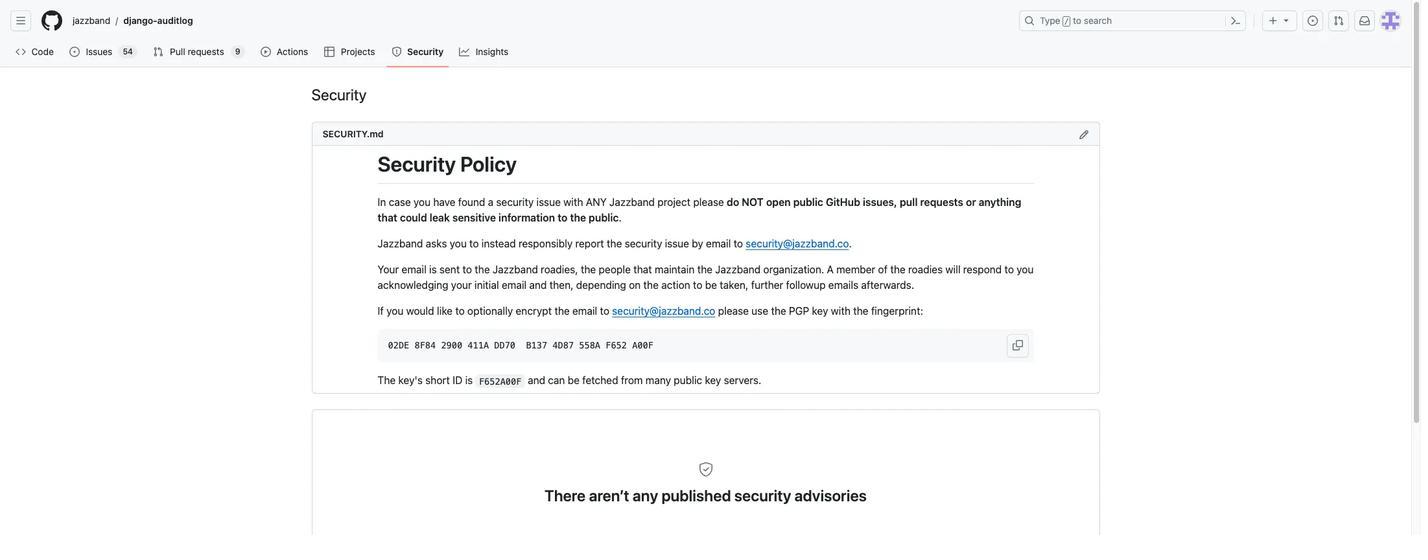 Task type: locate. For each thing, give the bounding box(es) containing it.
sent
[[439, 264, 460, 275]]

auditlog
[[157, 15, 193, 26]]

you right asks
[[450, 238, 467, 249]]

aren't
[[589, 487, 629, 505]]

requests inside do not open public github issues, pull requests or anything that could leak sensitive information to the public
[[920, 196, 963, 208]]

member
[[836, 264, 875, 275]]

0 horizontal spatial git pull request image
[[153, 47, 163, 57]]

jazzband down instead
[[493, 264, 538, 275]]

the inside do not open public github issues, pull requests or anything that could leak sensitive information to the public
[[570, 212, 586, 223]]

search
[[1084, 15, 1112, 26]]

security@jazzband.co link
[[746, 238, 849, 249], [612, 305, 715, 317]]

jazzband asks you to instead responsibly report the security issue by email to security@jazzband.co .
[[378, 238, 852, 249]]

respond
[[963, 264, 1002, 275]]

roadies,
[[541, 264, 578, 275]]

1 vertical spatial and
[[528, 375, 545, 387]]

that for could
[[378, 212, 397, 223]]

git pull request image
[[1334, 16, 1344, 26], [153, 47, 163, 57]]

/ right 'type'
[[1064, 17, 1069, 26]]

/
[[116, 15, 118, 26], [1064, 17, 1069, 26]]

security@jazzband.co link up "organization." on the right
[[746, 238, 849, 249]]

actions
[[277, 46, 308, 57]]

the right use
[[771, 305, 786, 317]]

your
[[378, 264, 399, 275]]

could
[[400, 212, 427, 223]]

action
[[661, 279, 690, 291]]

0 horizontal spatial /
[[116, 15, 118, 26]]

1 vertical spatial security@jazzband.co link
[[612, 305, 715, 317]]

1 vertical spatial key
[[705, 375, 721, 387]]

0 vertical spatial with
[[563, 196, 583, 208]]

shield image
[[392, 47, 402, 57]]

github
[[826, 196, 860, 208]]

the up the initial
[[475, 264, 490, 275]]

1 vertical spatial security@jazzband.co
[[612, 305, 715, 317]]

you up could
[[414, 196, 431, 208]]

jazzband up 'your'
[[378, 238, 423, 249]]

plus image
[[1268, 16, 1278, 26]]

that for maintain
[[633, 264, 652, 275]]

to up your
[[463, 264, 472, 275]]

information
[[499, 212, 555, 223]]

jazzband link
[[67, 10, 116, 31]]

0 vertical spatial key
[[812, 305, 828, 317]]

1 horizontal spatial public
[[674, 375, 702, 387]]

security
[[496, 196, 534, 208], [625, 238, 662, 249], [734, 487, 791, 505]]

/ inside type / to search
[[1064, 17, 1069, 26]]

security.md
[[323, 128, 384, 139]]

you inside your email is sent to the jazzband roadies, the people that maintain the jazzband organization. a member of the roadies will respond to you acknowledging your initial email and then, depending on the action to be taken, further followup emails afterwards.
[[1017, 264, 1034, 275]]

key left servers.
[[705, 375, 721, 387]]

list
[[67, 10, 1011, 31]]

1 vertical spatial is
[[465, 375, 473, 387]]

django-
[[123, 15, 157, 26]]

insights link
[[454, 42, 515, 62]]

git pull request image for issue opened icon
[[1334, 16, 1344, 26]]

1 horizontal spatial /
[[1064, 17, 1069, 26]]

responsibly
[[519, 238, 573, 249]]

/ left django-
[[116, 15, 118, 26]]

please
[[693, 196, 724, 208], [718, 305, 749, 317]]

and
[[529, 279, 547, 291], [528, 375, 545, 387]]

the down emails
[[853, 305, 869, 317]]

1 horizontal spatial security@jazzband.co
[[746, 238, 849, 249]]

sensitive
[[452, 212, 496, 223]]

and inside your email is sent to the jazzband roadies, the people that maintain the jazzband organization. a member of the roadies will respond to you acknowledging your initial email and then, depending on the action to be taken, further followup emails afterwards.
[[529, 279, 547, 291]]

0 horizontal spatial is
[[429, 264, 437, 275]]

the right on
[[643, 279, 659, 291]]

to
[[1073, 15, 1081, 26], [558, 212, 568, 223], [469, 238, 479, 249], [734, 238, 743, 249], [463, 264, 472, 275], [1005, 264, 1014, 275], [693, 279, 702, 291], [455, 305, 465, 317], [600, 305, 609, 317]]

0 vertical spatial be
[[705, 279, 717, 291]]

1 vertical spatial requests
[[920, 196, 963, 208]]

0 horizontal spatial .
[[619, 212, 622, 223]]

to right action
[[693, 279, 702, 291]]

0 horizontal spatial requests
[[188, 46, 224, 57]]

0 horizontal spatial security@jazzband.co
[[612, 305, 715, 317]]

key
[[812, 305, 828, 317], [705, 375, 721, 387]]

optionally
[[467, 305, 513, 317]]

git pull request image left pull
[[153, 47, 163, 57]]

emails
[[828, 279, 858, 291]]

not
[[742, 196, 764, 208]]

1 horizontal spatial git pull request image
[[1334, 16, 1344, 26]]

table image
[[324, 47, 335, 57]]

to right like
[[455, 305, 465, 317]]

security@jazzband.co link for if you would like to optionally encrypt the email to
[[612, 305, 715, 317]]

1 horizontal spatial with
[[831, 305, 851, 317]]

0 vertical spatial git pull request image
[[1334, 16, 1344, 26]]

. up jazzband asks you to instead responsibly report the security issue by email to security@jazzband.co .
[[619, 212, 622, 223]]

that inside do not open public github issues, pull requests or anything that could leak sensitive information to the public
[[378, 212, 397, 223]]

1 vertical spatial security
[[625, 238, 662, 249]]

security
[[407, 46, 444, 57], [312, 86, 367, 104], [378, 152, 456, 176]]

security@jazzband.co link for jazzband asks you to instead responsibly report the security issue by email to
[[746, 238, 849, 249]]

1 horizontal spatial be
[[705, 279, 717, 291]]

1 vertical spatial with
[[831, 305, 851, 317]]

and left can on the left of the page
[[528, 375, 545, 387]]

please down taken,
[[718, 305, 749, 317]]

any
[[633, 487, 658, 505]]

1 horizontal spatial security@jazzband.co link
[[746, 238, 849, 249]]

security@jazzband.co link down action
[[612, 305, 715, 317]]

email
[[706, 238, 731, 249], [402, 264, 426, 275], [502, 279, 527, 291], [572, 305, 597, 317]]

security up case
[[378, 152, 456, 176]]

security@jazzband.co down action
[[612, 305, 715, 317]]

2 horizontal spatial security
[[734, 487, 791, 505]]

like
[[437, 305, 453, 317]]

please left do
[[693, 196, 724, 208]]

0 vertical spatial security
[[496, 196, 534, 208]]

that up on
[[633, 264, 652, 275]]

any
[[586, 196, 607, 208]]

1 vertical spatial be
[[568, 375, 580, 387]]

issue opened image
[[1308, 16, 1318, 26]]

1 horizontal spatial security
[[625, 238, 662, 249]]

0 horizontal spatial that
[[378, 212, 397, 223]]

you right respond at the right
[[1017, 264, 1034, 275]]

to down the in case you have found a security issue with any jazzband project please
[[558, 212, 568, 223]]

2 vertical spatial public
[[674, 375, 702, 387]]

0 vertical spatial and
[[529, 279, 547, 291]]

0 horizontal spatial be
[[568, 375, 580, 387]]

do
[[727, 196, 739, 208]]

/ for type
[[1064, 17, 1069, 26]]

1 vertical spatial git pull request image
[[153, 47, 163, 57]]

1 vertical spatial that
[[633, 264, 652, 275]]

requests right pull
[[188, 46, 224, 57]]

1 vertical spatial issue
[[665, 238, 689, 249]]

open
[[766, 196, 791, 208]]

you
[[414, 196, 431, 208], [450, 238, 467, 249], [1017, 264, 1034, 275], [386, 305, 403, 317]]

insights
[[476, 46, 508, 57]]

be right can on the left of the page
[[568, 375, 580, 387]]

email down "depending"
[[572, 305, 597, 317]]

to down "depending"
[[600, 305, 609, 317]]

is right id
[[465, 375, 473, 387]]

a
[[827, 264, 834, 275]]

security@jazzband.co up "organization." on the right
[[746, 238, 849, 249]]

and left the then,
[[529, 279, 547, 291]]

0 vertical spatial is
[[429, 264, 437, 275]]

0 horizontal spatial public
[[589, 212, 619, 223]]

with down emails
[[831, 305, 851, 317]]

0 vertical spatial public
[[793, 196, 823, 208]]

public right many at the bottom of the page
[[674, 375, 702, 387]]

issue up information
[[536, 196, 561, 208]]

public right open
[[793, 196, 823, 208]]

0 horizontal spatial issue
[[536, 196, 561, 208]]

the
[[378, 375, 396, 387]]

2 vertical spatial security
[[378, 152, 456, 176]]

0 horizontal spatial key
[[705, 375, 721, 387]]

the
[[570, 212, 586, 223], [607, 238, 622, 249], [475, 264, 490, 275], [581, 264, 596, 275], [697, 264, 713, 275], [890, 264, 906, 275], [643, 279, 659, 291], [555, 305, 570, 317], [771, 305, 786, 317], [853, 305, 869, 317]]

0 vertical spatial issue
[[536, 196, 561, 208]]

1 vertical spatial security
[[312, 86, 367, 104]]

security up security.md
[[312, 86, 367, 104]]

case
[[389, 196, 411, 208]]

the up "depending"
[[581, 264, 596, 275]]

f652a00f
[[479, 376, 522, 387]]

. up member on the right
[[849, 238, 852, 249]]

0 horizontal spatial security
[[496, 196, 534, 208]]

that down in
[[378, 212, 397, 223]]

0 horizontal spatial security@jazzband.co link
[[612, 305, 715, 317]]

security right shield image
[[407, 46, 444, 57]]

short
[[425, 375, 450, 387]]

.
[[619, 212, 622, 223], [849, 238, 852, 249]]

1 vertical spatial .
[[849, 238, 852, 249]]

depending
[[576, 279, 626, 291]]

key right the pgp
[[812, 305, 828, 317]]

1 horizontal spatial that
[[633, 264, 652, 275]]

requests
[[188, 46, 224, 57], [920, 196, 963, 208]]

django-auditlog link
[[118, 10, 198, 31]]

by
[[692, 238, 703, 249]]

notifications image
[[1360, 16, 1370, 26]]

0 vertical spatial that
[[378, 212, 397, 223]]

jazzband
[[73, 15, 110, 26]]

requests left or
[[920, 196, 963, 208]]

email right the initial
[[502, 279, 527, 291]]

that inside your email is sent to the jazzband roadies, the people that maintain the jazzband organization. a member of the roadies will respond to you acknowledging your initial email and then, depending on the action to be taken, further followup emails afterwards.
[[633, 264, 652, 275]]

0 vertical spatial security@jazzband.co link
[[746, 238, 849, 249]]

security@jazzband.co
[[746, 238, 849, 249], [612, 305, 715, 317]]

be inside your email is sent to the jazzband roadies, the people that maintain the jazzband organization. a member of the roadies will respond to you acknowledging your initial email and then, depending on the action to be taken, further followup emails afterwards.
[[705, 279, 717, 291]]

advisories
[[795, 487, 867, 505]]

git pull request image left notifications icon
[[1334, 16, 1344, 26]]

the down any
[[570, 212, 586, 223]]

issues,
[[863, 196, 897, 208]]

1 horizontal spatial .
[[849, 238, 852, 249]]

to inside do not open public github issues, pull requests or anything that could leak sensitive information to the public
[[558, 212, 568, 223]]

issue left by
[[665, 238, 689, 249]]

that
[[378, 212, 397, 223], [633, 264, 652, 275]]

with
[[563, 196, 583, 208], [831, 305, 851, 317]]

found
[[458, 196, 485, 208]]

be left taken,
[[705, 279, 717, 291]]

report
[[575, 238, 604, 249]]

with left any
[[563, 196, 583, 208]]

/ inside jazzband / django-auditlog
[[116, 15, 118, 26]]

followup
[[786, 279, 826, 291]]

public down any
[[589, 212, 619, 223]]

your
[[451, 279, 472, 291]]

1 horizontal spatial requests
[[920, 196, 963, 208]]

2 horizontal spatial public
[[793, 196, 823, 208]]

02de 8f84 2900 411a dd70  b137 4d87 558a f652 a00f
[[388, 340, 653, 351]]

1 vertical spatial public
[[589, 212, 619, 223]]

is left the sent
[[429, 264, 437, 275]]

1 horizontal spatial is
[[465, 375, 473, 387]]



Task type: vqa. For each thing, say whether or not it's contained in the screenshot.
gear image
no



Task type: describe. For each thing, give the bounding box(es) containing it.
there
[[545, 487, 586, 505]]

projects link
[[319, 42, 381, 62]]

project
[[658, 196, 691, 208]]

maintain
[[655, 264, 695, 275]]

published
[[662, 487, 731, 505]]

issues
[[86, 46, 112, 57]]

0 horizontal spatial with
[[563, 196, 583, 208]]

the key's short id is f652a00f and can be fetched from many public key servers.
[[378, 375, 761, 387]]

do not open public github issues, pull requests or anything that could leak sensitive information to the public
[[378, 196, 1021, 223]]

security policy
[[378, 152, 517, 176]]

roadies
[[908, 264, 943, 275]]

email up acknowledging
[[402, 264, 426, 275]]

graph image
[[459, 47, 470, 57]]

0 vertical spatial please
[[693, 196, 724, 208]]

1 horizontal spatial issue
[[665, 238, 689, 249]]

projects
[[341, 46, 375, 57]]

pgp
[[789, 305, 809, 317]]

git pull request image for issue opened image
[[153, 47, 163, 57]]

email right by
[[706, 238, 731, 249]]

type / to search
[[1040, 15, 1112, 26]]

0 vertical spatial requests
[[188, 46, 224, 57]]

taken,
[[720, 279, 748, 291]]

to right by
[[734, 238, 743, 249]]

there aren't any published security advisories
[[545, 487, 867, 505]]

copy image
[[1012, 340, 1023, 351]]

0 vertical spatial security@jazzband.co
[[746, 238, 849, 249]]

0 vertical spatial security
[[407, 46, 444, 57]]

9
[[235, 47, 240, 56]]

would
[[406, 305, 434, 317]]

to left instead
[[469, 238, 479, 249]]

1 vertical spatial please
[[718, 305, 749, 317]]

pull
[[900, 196, 918, 208]]

jazzband / django-auditlog
[[73, 15, 193, 26]]

the right "report"
[[607, 238, 622, 249]]

pull
[[170, 46, 185, 57]]

encrypt
[[516, 305, 552, 317]]

is inside your email is sent to the jazzband roadies, the people that maintain the jazzband organization. a member of the roadies will respond to you acknowledging your initial email and then, depending on the action to be taken, further followup emails afterwards.
[[429, 264, 437, 275]]

code link
[[10, 42, 59, 62]]

actions link
[[255, 42, 314, 62]]

your email is sent to the jazzband roadies, the people that maintain the jazzband organization. a member of the roadies will respond to you acknowledging your initial email and then, depending on the action to be taken, further followup emails afterwards.
[[378, 264, 1034, 291]]

jazzband right any
[[609, 196, 655, 208]]

have
[[433, 196, 455, 208]]

if
[[378, 305, 384, 317]]

play image
[[260, 47, 271, 57]]

fetched
[[582, 375, 618, 387]]

anything
[[979, 196, 1021, 208]]

you right if
[[386, 305, 403, 317]]

pull requests
[[170, 46, 224, 57]]

use
[[752, 305, 768, 317]]

to right respond at the right
[[1005, 264, 1014, 275]]

in
[[378, 196, 386, 208]]

can
[[548, 375, 565, 387]]

key's
[[398, 375, 423, 387]]

2 vertical spatial security
[[734, 487, 791, 505]]

type
[[1040, 15, 1060, 26]]

54
[[123, 47, 133, 56]]

or
[[966, 196, 976, 208]]

in case you have found a security issue with any jazzband project please
[[378, 196, 727, 208]]

/ for jazzband
[[116, 15, 118, 26]]

0 vertical spatial .
[[619, 212, 622, 223]]

id
[[453, 375, 462, 387]]

a
[[488, 196, 494, 208]]

from
[[621, 375, 643, 387]]

security link
[[386, 42, 449, 62]]

issue opened image
[[70, 47, 80, 57]]

further
[[751, 279, 783, 291]]

policy
[[460, 152, 517, 176]]

triangle down image
[[1281, 15, 1291, 25]]

initial
[[475, 279, 499, 291]]

jazzband up taken,
[[715, 264, 761, 275]]

to left search
[[1073, 15, 1081, 26]]

the right of
[[890, 264, 906, 275]]

people
[[599, 264, 631, 275]]

if you would like to optionally encrypt the email to security@jazzband.co please use the pgp key with the fingerprint:
[[378, 305, 923, 317]]

homepage image
[[41, 10, 62, 31]]

1 horizontal spatial key
[[812, 305, 828, 317]]

the down the then,
[[555, 305, 570, 317]]

shield check image
[[698, 462, 713, 478]]

on
[[629, 279, 641, 291]]

list containing jazzband
[[67, 10, 1011, 31]]

acknowledging
[[378, 279, 448, 291]]

command palette image
[[1231, 16, 1241, 26]]

organization.
[[763, 264, 824, 275]]

code
[[31, 46, 54, 57]]

the down by
[[697, 264, 713, 275]]

many
[[646, 375, 671, 387]]

asks
[[426, 238, 447, 249]]

then,
[[550, 279, 573, 291]]

will
[[945, 264, 961, 275]]

afterwards.
[[861, 279, 914, 291]]

code image
[[16, 47, 26, 57]]

servers.
[[724, 375, 761, 387]]

fingerprint:
[[871, 305, 923, 317]]

fork this repository and edit the file image
[[1078, 129, 1089, 140]]

leak
[[430, 212, 450, 223]]



